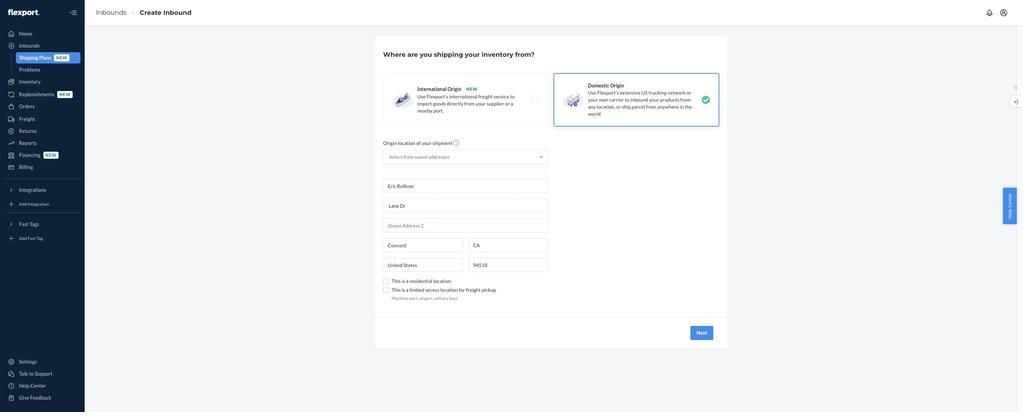 Task type: describe. For each thing, give the bounding box(es) containing it.
flexport logo image
[[8, 9, 39, 16]]

shipping
[[434, 51, 463, 59]]

this for this is a limited access location for freight pickup
[[392, 287, 401, 293]]

for
[[459, 287, 465, 293]]

feedback
[[30, 395, 51, 401]]

port,
[[410, 296, 419, 301]]

new for shipping plans
[[56, 55, 67, 60]]

1 vertical spatial center
[[31, 383, 46, 389]]

integration
[[28, 202, 49, 207]]

is for limited
[[402, 287, 405, 293]]

select
[[389, 154, 402, 160]]

inventory link
[[4, 76, 80, 87]]

create inbound link
[[140, 9, 192, 16]]

where
[[383, 51, 406, 59]]

use inside domestic origin use flexport's extensive us trucking network or your own carrier to inbound your products from any location, or ship parcel from anywhere in the world
[[588, 90, 596, 96]]

maritime
[[392, 296, 409, 301]]

settings link
[[4, 356, 80, 368]]

give
[[19, 395, 29, 401]]

returns link
[[4, 126, 80, 137]]

new for international origin
[[466, 86, 478, 92]]

your up the any at the right top of page
[[588, 97, 598, 103]]

new for replenishments
[[59, 92, 71, 97]]

home link
[[4, 28, 80, 40]]

returns
[[19, 128, 37, 134]]

help inside button
[[1007, 209, 1013, 219]]

Country text field
[[383, 258, 463, 272]]

give feedback
[[19, 395, 51, 401]]

problems
[[19, 67, 40, 73]]

international
[[449, 93, 477, 99]]

own
[[599, 97, 608, 103]]

this is a residential location
[[392, 278, 451, 284]]

this for this is a residential location
[[392, 278, 401, 284]]

shipping
[[19, 55, 38, 61]]

replenishments
[[19, 91, 54, 97]]

0 horizontal spatial origin
[[383, 140, 397, 146]]

residential
[[409, 278, 432, 284]]

parcel
[[632, 104, 645, 110]]

State text field
[[469, 238, 548, 252]]

open notifications image
[[985, 8, 994, 17]]

freight link
[[4, 114, 80, 125]]

give feedback button
[[4, 392, 80, 404]]

a inside 'use flexport's international freight service to import goods directly from your supplier or a nearby port.'
[[511, 101, 513, 107]]

tag
[[37, 236, 43, 241]]

talk to support
[[19, 371, 52, 377]]

problems link
[[16, 64, 80, 76]]

import
[[417, 101, 432, 107]]

trucking
[[649, 90, 667, 96]]

1 horizontal spatial inbounds link
[[96, 9, 126, 16]]

network
[[668, 90, 686, 96]]

orders
[[19, 103, 35, 109]]

help center link
[[4, 380, 80, 392]]

location,
[[597, 104, 615, 110]]

use inside 'use flexport's international freight service to import goods directly from your supplier or a nearby port.'
[[417, 93, 426, 99]]

to inside button
[[29, 371, 34, 377]]

create inbound
[[140, 9, 192, 16]]

inbound
[[163, 9, 192, 16]]

next button
[[691, 326, 713, 340]]

freight inside 'use flexport's international freight service to import goods directly from your supplier or a nearby port.'
[[478, 93, 493, 99]]

flexport's
[[427, 93, 448, 99]]

next
[[697, 330, 707, 336]]

ZIP Code text field
[[469, 258, 548, 272]]

pickup
[[482, 287, 496, 293]]

origin for international
[[447, 86, 461, 92]]

open account menu image
[[1000, 8, 1008, 17]]

billing
[[19, 164, 33, 170]]

plans
[[39, 55, 51, 61]]

inbound
[[630, 97, 648, 103]]

origin for domestic
[[610, 83, 624, 89]]

is for residential
[[402, 278, 405, 284]]

from?
[[515, 51, 535, 59]]

origin location of your shipment
[[383, 140, 453, 146]]

international origin
[[417, 86, 461, 92]]

add for add fast tag
[[19, 236, 27, 241]]

you
[[420, 51, 432, 59]]

a for this is a limited access location for freight pickup
[[406, 287, 409, 293]]

from up the
[[680, 97, 691, 103]]

Street Address 2 text field
[[383, 218, 548, 233]]

port.
[[433, 108, 444, 114]]

use flexport's international freight service to import goods directly from your supplier or a nearby port.
[[417, 93, 515, 114]]

domestic origin use flexport's extensive us trucking network or your own carrier to inbound your products from any location, or ship parcel from anywhere in the world
[[588, 83, 692, 117]]

integrations
[[19, 187, 46, 193]]

extensive
[[620, 90, 640, 96]]

add fast tag
[[19, 236, 43, 241]]

or inside 'use flexport's international freight service to import goods directly from your supplier or a nearby port.'
[[505, 101, 510, 107]]

addresses
[[428, 154, 450, 160]]

reports
[[19, 140, 37, 146]]

nearby
[[417, 108, 432, 114]]

home
[[19, 31, 32, 37]]

where are you shipping your inventory from?
[[383, 51, 535, 59]]



Task type: locate. For each thing, give the bounding box(es) containing it.
base
[[449, 296, 458, 301]]

location left "of"
[[398, 140, 415, 146]]

reports link
[[4, 138, 80, 149]]

us
[[641, 90, 648, 96]]

1 horizontal spatial origin
[[447, 86, 461, 92]]

0 vertical spatial inbounds link
[[96, 9, 126, 16]]

1 vertical spatial freight
[[466, 287, 481, 293]]

billing link
[[4, 162, 80, 173]]

0 vertical spatial center
[[1007, 193, 1013, 208]]

or
[[687, 90, 692, 96], [505, 101, 510, 107], [616, 104, 621, 110]]

1 vertical spatial location
[[433, 278, 451, 284]]

center
[[1007, 193, 1013, 208], [31, 383, 46, 389]]

access
[[425, 287, 439, 293]]

financing
[[19, 152, 40, 158]]

location
[[398, 140, 415, 146], [433, 278, 451, 284], [440, 287, 458, 293]]

to inside 'use flexport's international freight service to import goods directly from your supplier or a nearby port.'
[[510, 93, 515, 99]]

1 add from the top
[[19, 202, 27, 207]]

help center button
[[1003, 188, 1017, 224]]

1 horizontal spatial inbounds
[[96, 9, 126, 16]]

0 vertical spatial inbounds
[[96, 9, 126, 16]]

origin inside domestic origin use flexport's extensive us trucking network or your own carrier to inbound your products from any location, or ship parcel from anywhere in the world
[[610, 83, 624, 89]]

service
[[494, 93, 509, 99]]

carrier
[[609, 97, 624, 103]]

0 vertical spatial freight
[[478, 93, 493, 99]]

your inside 'use flexport's international freight service to import goods directly from your supplier or a nearby port.'
[[476, 101, 486, 107]]

the
[[685, 104, 692, 110]]

new down the reports 'link'
[[45, 153, 56, 158]]

1 horizontal spatial to
[[510, 93, 515, 99]]

your left supplier
[[476, 101, 486, 107]]

1 vertical spatial is
[[402, 287, 405, 293]]

maritime port, airport, military base
[[392, 296, 458, 301]]

new up international
[[466, 86, 478, 92]]

0 horizontal spatial inbounds link
[[4, 40, 80, 52]]

1 horizontal spatial or
[[616, 104, 621, 110]]

products
[[660, 97, 679, 103]]

from down international
[[464, 101, 475, 107]]

is
[[402, 278, 405, 284], [402, 287, 405, 293]]

0 vertical spatial this
[[392, 278, 401, 284]]

location up this is a limited access location for freight pickup on the bottom left
[[433, 278, 451, 284]]

2 vertical spatial a
[[406, 287, 409, 293]]

use
[[588, 90, 596, 96], [417, 93, 426, 99]]

to right service at the top of page
[[510, 93, 515, 99]]

1 vertical spatial inbounds
[[19, 43, 40, 49]]

1 vertical spatial inbounds link
[[4, 40, 80, 52]]

this is a limited access location for freight pickup
[[392, 287, 496, 293]]

talk
[[19, 371, 28, 377]]

integrations button
[[4, 185, 80, 196]]

0 vertical spatial location
[[398, 140, 415, 146]]

tags
[[29, 221, 39, 227]]

origin up flexport's
[[610, 83, 624, 89]]

1 vertical spatial help
[[19, 383, 30, 389]]

inventory
[[19, 79, 41, 85]]

supplier
[[487, 101, 504, 107]]

None checkbox
[[383, 287, 389, 293]]

to inside domestic origin use flexport's extensive us trucking network or your own carrier to inbound your products from any location, or ship parcel from anywhere in the world
[[625, 97, 629, 103]]

of
[[416, 140, 421, 146]]

new up orders link
[[59, 92, 71, 97]]

1 horizontal spatial help center
[[1007, 193, 1013, 219]]

a for this is a residential location
[[406, 278, 409, 284]]

ship
[[622, 104, 631, 110]]

limited
[[409, 287, 425, 293]]

new for financing
[[45, 153, 56, 158]]

2 horizontal spatial or
[[687, 90, 692, 96]]

or down carrier in the top right of the page
[[616, 104, 621, 110]]

or right network
[[687, 90, 692, 96]]

talk to support button
[[4, 368, 80, 380]]

your right "of"
[[422, 140, 432, 146]]

0 horizontal spatial or
[[505, 101, 510, 107]]

use down domestic
[[588, 90, 596, 96]]

from right parcel
[[646, 104, 657, 110]]

1 vertical spatial fast
[[28, 236, 36, 241]]

inventory
[[482, 51, 513, 59]]

fast inside dropdown button
[[19, 221, 28, 227]]

add inside the add fast tag link
[[19, 236, 27, 241]]

from
[[680, 97, 691, 103], [464, 101, 475, 107], [646, 104, 657, 110], [403, 154, 414, 160]]

0 horizontal spatial help center
[[19, 383, 46, 389]]

orders link
[[4, 101, 80, 112]]

0 horizontal spatial help
[[19, 383, 30, 389]]

0 vertical spatial add
[[19, 202, 27, 207]]

shipment
[[432, 140, 453, 146]]

add for add integration
[[19, 202, 27, 207]]

new
[[56, 55, 67, 60], [466, 86, 478, 92], [59, 92, 71, 97], [45, 153, 56, 158]]

2 vertical spatial location
[[440, 287, 458, 293]]

your right shipping
[[465, 51, 480, 59]]

new right plans
[[56, 55, 67, 60]]

2 add from the top
[[19, 236, 27, 241]]

a left limited
[[406, 287, 409, 293]]

your down trucking
[[649, 97, 659, 103]]

are
[[407, 51, 418, 59]]

inbounds inside breadcrumbs navigation
[[96, 9, 126, 16]]

1 horizontal spatial center
[[1007, 193, 1013, 208]]

0 horizontal spatial to
[[29, 371, 34, 377]]

help center inside button
[[1007, 193, 1013, 219]]

shipping plans
[[19, 55, 51, 61]]

to up the ship
[[625, 97, 629, 103]]

settings
[[19, 359, 37, 365]]

fast tags button
[[4, 219, 80, 230]]

0 horizontal spatial center
[[31, 383, 46, 389]]

check circle image
[[702, 96, 710, 104]]

saved
[[415, 154, 427, 160]]

0 vertical spatial fast
[[19, 221, 28, 227]]

location up 'base'
[[440, 287, 458, 293]]

origin up international
[[447, 86, 461, 92]]

None checkbox
[[383, 278, 389, 284]]

international
[[417, 86, 446, 92]]

close navigation image
[[69, 8, 78, 17]]

from left saved
[[403, 154, 414, 160]]

create
[[140, 9, 162, 16]]

0 horizontal spatial inbounds
[[19, 43, 40, 49]]

directly
[[447, 101, 463, 107]]

Street Address text field
[[383, 199, 548, 213]]

fast tags
[[19, 221, 39, 227]]

in
[[680, 104, 684, 110]]

domestic
[[588, 83, 609, 89]]

1 horizontal spatial help
[[1007, 209, 1013, 219]]

freight right for
[[466, 287, 481, 293]]

freight
[[478, 93, 493, 99], [466, 287, 481, 293]]

add down fast tags
[[19, 236, 27, 241]]

your
[[465, 51, 480, 59], [588, 97, 598, 103], [649, 97, 659, 103], [476, 101, 486, 107], [422, 140, 432, 146]]

add integration
[[19, 202, 49, 207]]

City text field
[[383, 238, 463, 252]]

a left residential
[[406, 278, 409, 284]]

0 vertical spatial is
[[402, 278, 405, 284]]

fast left tag
[[28, 236, 36, 241]]

1 horizontal spatial use
[[588, 90, 596, 96]]

goods
[[433, 101, 446, 107]]

2 this from the top
[[392, 287, 401, 293]]

First & Last Name text field
[[383, 179, 548, 193]]

freight up supplier
[[478, 93, 493, 99]]

add integration link
[[4, 199, 80, 210]]

from inside 'use flexport's international freight service to import goods directly from your supplier or a nearby port.'
[[464, 101, 475, 107]]

1 vertical spatial help center
[[19, 383, 46, 389]]

2 is from the top
[[402, 287, 405, 293]]

help center
[[1007, 193, 1013, 219], [19, 383, 46, 389]]

1 is from the top
[[402, 278, 405, 284]]

world
[[588, 111, 601, 117]]

select from saved addresses
[[389, 154, 450, 160]]

add inside the add integration link
[[19, 202, 27, 207]]

use up import
[[417, 93, 426, 99]]

to right talk
[[29, 371, 34, 377]]

center inside button
[[1007, 193, 1013, 208]]

origin
[[610, 83, 624, 89], [447, 86, 461, 92], [383, 140, 397, 146]]

to
[[510, 93, 515, 99], [625, 97, 629, 103], [29, 371, 34, 377]]

1 vertical spatial a
[[406, 278, 409, 284]]

1 vertical spatial add
[[19, 236, 27, 241]]

0 vertical spatial a
[[511, 101, 513, 107]]

2 horizontal spatial origin
[[610, 83, 624, 89]]

2 horizontal spatial to
[[625, 97, 629, 103]]

0 vertical spatial help
[[1007, 209, 1013, 219]]

a right supplier
[[511, 101, 513, 107]]

any
[[588, 104, 596, 110]]

or down service at the top of page
[[505, 101, 510, 107]]

anywhere
[[657, 104, 679, 110]]

origin up select
[[383, 140, 397, 146]]

0 horizontal spatial use
[[417, 93, 426, 99]]

military
[[434, 296, 448, 301]]

0 vertical spatial help center
[[1007, 193, 1013, 219]]

breadcrumbs navigation
[[90, 2, 197, 23]]

fast left "tags"
[[19, 221, 28, 227]]

add left integration
[[19, 202, 27, 207]]

1 vertical spatial this
[[392, 287, 401, 293]]

airport,
[[419, 296, 433, 301]]

1 this from the top
[[392, 278, 401, 284]]

flexport's
[[597, 90, 619, 96]]

freight
[[19, 116, 35, 122]]



Task type: vqa. For each thing, say whether or not it's contained in the screenshot.
First & Last Name text box
yes



